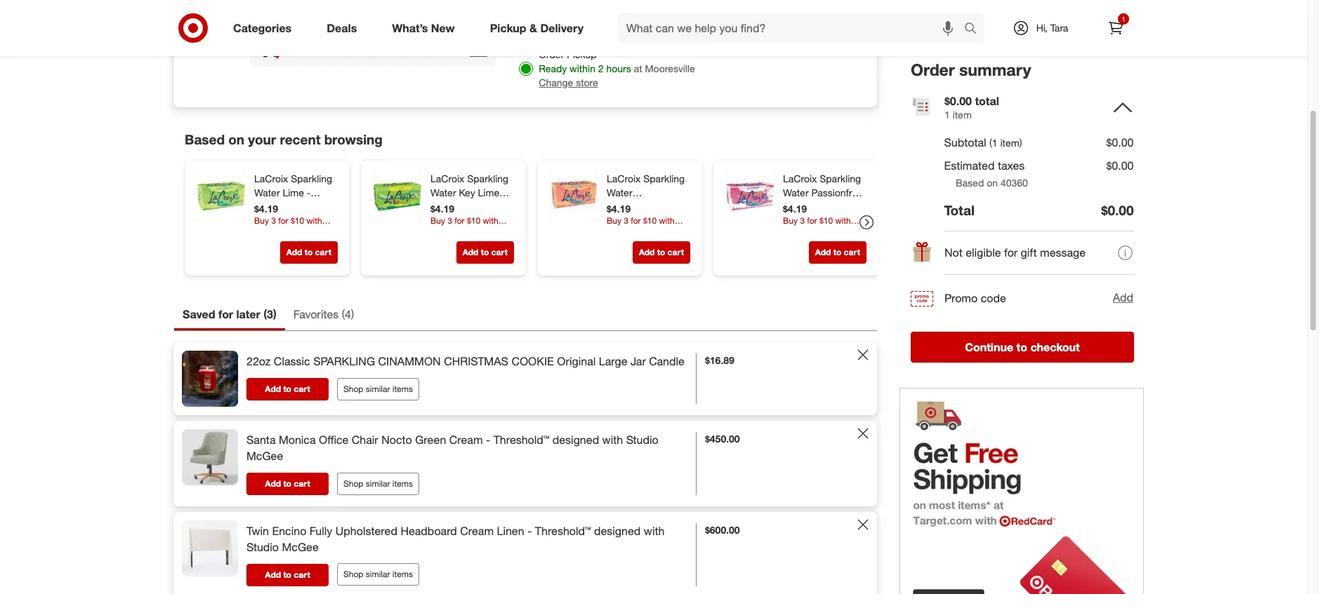 Task type: describe. For each thing, give the bounding box(es) containing it.
hi,
[[1036, 22, 1048, 34]]

sparkling for passionfruit
[[820, 173, 861, 185]]

$450.00
[[705, 433, 740, 445]]

order summary
[[911, 60, 1031, 79]]

lacroix sparkling water pamplemousse (grapefruit) - 8pk/12 fl oz cans
[[607, 173, 685, 241]]

add a substitute
[[289, 45, 361, 57]]

studio for twin encino fully upholstered headboard cream linen - threshold™ designed with studio mcgee
[[246, 540, 279, 554]]

twin encino fully upholstered headboard cream linen - threshold™ designed with studio mcgee
[[246, 524, 665, 554]]

to down lacroix sparkling water lime - 8pk/12 fl oz cans
[[305, 247, 313, 258]]

lacroix for lacroix sparkling water lime - 8pk/12 fl oz cans
[[254, 173, 288, 185]]

later
[[236, 308, 260, 322]]

candle
[[649, 354, 685, 369]]

1 horizontal spatial 1
[[1122, 15, 1125, 23]]

original
[[557, 354, 596, 369]]

1 inside $0.00 total 1 item
[[944, 109, 950, 121]]

estimated taxes
[[944, 159, 1025, 173]]

8pk/12 inside lacroix sparkling water passionfruit - 8pk/12 fl oz cans
[[789, 201, 820, 213]]

order pickup ready within 2 hours at mooresville change store
[[539, 48, 695, 88]]

twin encino fully upholstered headboard cream linen - threshold&#8482; designed with studio mcgee image
[[182, 521, 238, 577]]

based for based on 40360
[[956, 177, 984, 189]]

later.
[[605, 520, 625, 532]]

$4.19 for key
[[430, 203, 454, 215]]

item saved for later.
[[539, 520, 625, 532]]

lacroix sparkling water pamplemousse (grapefruit) - 8pk/12 fl oz cans link
[[607, 172, 687, 241]]

similar for cinammon
[[366, 384, 390, 394]]

chair
[[352, 433, 378, 447]]

within
[[570, 62, 595, 74]]

What can we help you find? suggestions appear below search field
[[618, 13, 968, 44]]

22oz classic sparkling cinammon christmas cookie original large jar candle image
[[182, 351, 238, 407]]

to inside twin encino fully upholstered headboard cream linen - threshold™ designed with studio mcgee list item
[[283, 570, 291, 580]]

- inside santa monica office chair nocto green cream - threshold™ designed with studio mcgee
[[486, 433, 490, 447]]

eligible
[[966, 246, 1001, 260]]

- inside lacroix sparkling water passionfruit - 8pk/12 fl oz cans
[[783, 201, 787, 213]]

lacroix sparkling water key lime - 8pk/12 fl oz cans link
[[430, 172, 511, 213]]

total
[[944, 202, 975, 218]]

not
[[944, 246, 963, 260]]

learn more button
[[539, 25, 589, 39]]

jar
[[630, 354, 646, 369]]

add for add to cart button below lacroix sparkling water lime - 8pk/12 fl oz cans
[[286, 247, 302, 258]]

add to cart button down the (grapefruit)
[[632, 242, 690, 264]]

threshold™ for cream
[[493, 433, 549, 447]]

lacroix for lacroix sparkling water pamplemousse (grapefruit) - 8pk/12 fl oz cans
[[607, 173, 641, 185]]

oz inside the lacroix sparkling water pamplemousse (grapefruit) - 8pk/12 fl oz cans
[[648, 229, 658, 241]]

saved
[[183, 308, 215, 322]]

mooresville
[[645, 62, 695, 74]]

linen
[[497, 524, 524, 538]]

code
[[981, 291, 1006, 305]]

&
[[529, 21, 537, 35]]

add for add to cart button underneath monica
[[265, 479, 281, 489]]

add to cart down lacroix sparkling water lime - 8pk/12 fl oz cans
[[286, 247, 331, 258]]

shop similar items button for upholstered
[[337, 564, 419, 587]]

add to cart button down monica
[[246, 473, 329, 496]]

lacroix sparkling water key lime - 8pk/12 fl oz cans
[[430, 173, 509, 213]]

designed for twin encino fully upholstered headboard cream linen - threshold™ designed with studio mcgee
[[594, 524, 641, 538]]

add to cart button down lacroix sparkling water lime - 8pk/12 fl oz cans
[[280, 242, 338, 264]]

cart for add to cart button below lacroix sparkling water lime - 8pk/12 fl oz cans
[[315, 247, 331, 258]]

on for 40360
[[987, 177, 998, 189]]

add to cart button down lacroix sparkling water key lime - 8pk/12 fl oz cans
[[456, 242, 514, 264]]

ready
[[539, 62, 567, 74]]

cans inside lacroix sparkling water lime - 8pk/12 fl oz cans
[[308, 201, 331, 213]]

cart item ready to fulfill group
[[174, 0, 876, 107]]

nocto
[[381, 433, 412, 447]]

item
[[539, 520, 559, 532]]

order for order summary
[[911, 60, 955, 79]]

cans inside the lacroix sparkling water pamplemousse (grapefruit) - 8pk/12 fl oz cans
[[661, 229, 683, 241]]

3
[[267, 308, 273, 322]]

browsing
[[324, 131, 383, 147]]

message
[[1040, 246, 1086, 260]]

saved for later ( 3 )
[[183, 308, 276, 322]]

what's new
[[392, 21, 455, 35]]

Store pickup radio
[[519, 62, 533, 76]]

items for upholstered
[[392, 570, 413, 580]]

saved
[[561, 520, 588, 532]]

shop for sparkling
[[343, 384, 363, 394]]

subtotal (1 item)
[[944, 136, 1022, 150]]

0 horizontal spatial for
[[218, 308, 233, 322]]

what's
[[392, 21, 428, 35]]

green
[[415, 433, 446, 447]]

add to cart down lacroix sparkling water passionfruit - 8pk/12 fl oz cans
[[815, 247, 860, 258]]

none radio inside cart item ready to fulfill group
[[519, 13, 533, 27]]

deals
[[327, 21, 357, 35]]

- inside the twin encino fully upholstered headboard cream linen - threshold™ designed with studio mcgee
[[527, 524, 532, 538]]

oz inside lacroix sparkling water key lime - 8pk/12 fl oz cans
[[472, 201, 482, 213]]

santa
[[246, 433, 276, 447]]

gift
[[1021, 246, 1037, 260]]

8pk/12 inside the lacroix sparkling water pamplemousse (grapefruit) - 8pk/12 fl oz cans
[[607, 229, 637, 241]]

substitute
[[318, 45, 361, 57]]

fl inside the lacroix sparkling water pamplemousse (grapefruit) - 8pk/12 fl oz cans
[[640, 229, 645, 241]]

change
[[539, 76, 573, 88]]

favorites
[[293, 308, 339, 322]]

subtotal
[[944, 136, 987, 150]]

to down lacroix sparkling water key lime - 8pk/12 fl oz cans
[[481, 247, 489, 258]]

0 horizontal spatial pickup
[[490, 21, 526, 35]]

1 link
[[1100, 13, 1131, 44]]

pickup & delivery link
[[478, 13, 601, 44]]

2 ) from the left
[[351, 308, 354, 322]]

$4.19 for lime
[[254, 203, 278, 215]]

window
[[606, 12, 640, 24]]

threshold™ for linen
[[535, 524, 591, 538]]

hours
[[606, 62, 631, 74]]

taxes
[[998, 159, 1025, 173]]

cart for add to cart button below the (grapefruit)
[[668, 247, 684, 258]]

2
[[598, 62, 604, 74]]

estimated
[[944, 159, 995, 173]]

promo
[[944, 291, 978, 305]]

your
[[248, 131, 276, 147]]

promo code
[[944, 291, 1006, 305]]

lacroix sparkling water lime - 8pk/12 fl oz cans link
[[254, 172, 335, 213]]

for for item
[[590, 520, 602, 532]]

add for add to cart button below the (grapefruit)
[[639, 247, 655, 258]]

fl inside lacroix sparkling water passionfruit - 8pk/12 fl oz cans
[[823, 201, 828, 213]]

tara
[[1050, 22, 1068, 34]]

pickup inside order pickup ready within 2 hours at mooresville change store
[[567, 48, 597, 60]]

22oz classic sparkling cinammon christmas cookie original large jar candle link
[[246, 354, 685, 370]]

search
[[958, 22, 992, 36]]

classic
[[274, 354, 310, 369]]

recent
[[280, 131, 320, 147]]

new
[[431, 21, 455, 35]]

similar for upholstered
[[366, 570, 390, 580]]

upholstered
[[335, 524, 397, 538]]

a
[[310, 45, 315, 57]]

fully
[[310, 524, 332, 538]]

santa monica office chair nocto green cream - threshold™ designed with studio mcgee
[[246, 433, 658, 463]]

shop for office
[[343, 479, 363, 489]]

8pk/12 inside lacroix sparkling water key lime - 8pk/12 fl oz cans
[[430, 201, 461, 213]]

categories
[[233, 21, 292, 35]]

add to cart inside 22oz classic sparkling cinammon christmas cookie original large jar candle list item
[[265, 384, 310, 395]]

add for add to cart button underneath 'classic'
[[265, 384, 281, 395]]

item
[[953, 109, 972, 121]]

twin encino fully upholstered headboard cream linen - threshold™ designed with studio mcgee list item
[[173, 512, 877, 595]]

more
[[566, 26, 589, 38]]

lime inside lacroix sparkling water key lime - 8pk/12 fl oz cans
[[478, 187, 499, 199]]

oz inside lacroix sparkling water lime - 8pk/12 fl oz cans
[[295, 201, 306, 213]]



Task type: vqa. For each thing, say whether or not it's contained in the screenshot.
$5.00 When purchased online
no



Task type: locate. For each thing, give the bounding box(es) containing it.
$16.89
[[705, 354, 734, 366]]

1 vertical spatial based
[[956, 177, 984, 189]]

cream inside the twin encino fully upholstered headboard cream linen - threshold™ designed with studio mcgee
[[460, 524, 494, 538]]

shop similar items inside twin encino fully upholstered headboard cream linen - threshold™ designed with studio mcgee list item
[[343, 570, 413, 580]]

summary
[[959, 60, 1031, 79]]

mcgee for monica
[[246, 449, 283, 463]]

1 horizontal spatial at
[[643, 12, 651, 24]]

lacroix for lacroix sparkling water key lime - 8pk/12 fl oz cans
[[430, 173, 464, 185]]

sparkling inside lacroix sparkling water passionfruit - 8pk/12 fl oz cans
[[820, 173, 861, 185]]

hi, tara
[[1036, 22, 1068, 34]]

1 shop similar items button from the top
[[337, 378, 419, 401]]

0 vertical spatial designed
[[553, 433, 599, 447]]

get free shipping on hundreds of thousands of items* with target redcard. apply now for a credit or debit redcard. *some restrictions apply. image
[[900, 388, 1144, 595]]

lacroix inside lacroix sparkling water key lime - 8pk/12 fl oz cans
[[430, 173, 464, 185]]

based for based on your recent browsing
[[185, 131, 225, 147]]

lacroix inside the lacroix sparkling water pamplemousse (grapefruit) - 8pk/12 fl oz cans
[[607, 173, 641, 185]]

order up item
[[911, 60, 955, 79]]

lime right 'key'
[[478, 187, 499, 199]]

mcgee inside santa monica office chair nocto green cream - threshold™ designed with studio mcgee
[[246, 449, 283, 463]]

to down 'classic'
[[283, 384, 291, 395]]

items down "nocto"
[[392, 479, 413, 489]]

shop similar items button for chair
[[337, 473, 419, 495]]

1 items from the top
[[392, 384, 413, 394]]

not eligible for gift message
[[944, 246, 1086, 260]]

christmas
[[444, 354, 508, 369]]

pickup & delivery
[[490, 21, 584, 35]]

1 vertical spatial studio
[[246, 540, 279, 554]]

twin
[[246, 524, 269, 538]]

add for add to cart button under lacroix sparkling water key lime - 8pk/12 fl oz cans
[[462, 247, 478, 258]]

1 vertical spatial with
[[644, 524, 665, 538]]

what's new link
[[380, 13, 472, 44]]

santa monica office chair nocto green cream - threshold™ designed with studio mcgee link
[[246, 432, 687, 465]]

shop similar items down the cinammon
[[343, 384, 413, 394]]

oz down the (grapefruit)
[[648, 229, 658, 241]]

8pk/12 down your
[[254, 201, 285, 213]]

fl inside lacroix sparkling water lime - 8pk/12 fl oz cans
[[287, 201, 293, 213]]

santa monica office chair nocto green cream - threshold™ designed with studio mcgee list item
[[173, 421, 877, 507]]

favorites ( 4 )
[[293, 308, 354, 322]]

fl down the (grapefruit)
[[640, 229, 645, 241]]

water inside lacroix sparkling water key lime - 8pk/12 fl oz cans
[[430, 187, 456, 199]]

based on 40360
[[956, 177, 1028, 189]]

2 shop similar items from the top
[[343, 479, 413, 489]]

cart up favorites ( 4 )
[[315, 247, 331, 258]]

add to cart button down 'classic'
[[246, 378, 329, 401]]

2 horizontal spatial for
[[1004, 246, 1018, 260]]

add to cart down encino
[[265, 570, 310, 580]]

0 vertical spatial for
[[1004, 246, 1018, 260]]

based down estimated
[[956, 177, 984, 189]]

add for add to cart button under lacroix sparkling water passionfruit - 8pk/12 fl oz cans
[[815, 247, 831, 258]]

water for key
[[430, 187, 456, 199]]

lacroix for lacroix sparkling water passionfruit - 8pk/12 fl oz cans
[[783, 173, 817, 185]]

designed inside santa monica office chair nocto green cream - threshold™ designed with studio mcgee
[[553, 433, 599, 447]]

1 $4.19 from the left
[[254, 203, 278, 215]]

fl inside lacroix sparkling water key lime - 8pk/12 fl oz cans
[[464, 201, 469, 213]]

similar down the upholstered
[[366, 570, 390, 580]]

shop similar items inside 22oz classic sparkling cinammon christmas cookie original large jar candle list item
[[343, 384, 413, 394]]

oz down 'key'
[[472, 201, 482, 213]]

water left 'key'
[[430, 187, 456, 199]]

0 horizontal spatial with
[[602, 433, 623, 447]]

shop inside santa monica office chair nocto green cream - threshold™ designed with studio mcgee list item
[[343, 479, 363, 489]]

1 vertical spatial on
[[987, 177, 998, 189]]

1 vertical spatial shop similar items
[[343, 479, 413, 489]]

22oz
[[246, 354, 271, 369]]

cream left linen
[[460, 524, 494, 538]]

0 vertical spatial with
[[602, 433, 623, 447]]

0 horizontal spatial based
[[185, 131, 225, 147]]

items down the cinammon
[[392, 384, 413, 394]]

0 horizontal spatial order
[[539, 48, 564, 60]]

passionfruit
[[811, 187, 863, 199]]

cookie
[[511, 354, 554, 369]]

lime down the recent
[[283, 187, 304, 199]]

3 $4.19 from the left
[[607, 203, 631, 215]]

4 sparkling from the left
[[820, 173, 861, 185]]

fl down 'key'
[[464, 201, 469, 213]]

22oz classic sparkling cinammon christmas cookie original large jar candle
[[246, 354, 685, 369]]

items inside santa monica office chair nocto green cream - threshold™ designed with studio mcgee list item
[[392, 479, 413, 489]]

1 vertical spatial pickup
[[567, 48, 597, 60]]

sparkling inside lacroix sparkling water lime - 8pk/12 fl oz cans
[[291, 173, 332, 185]]

( right favorites
[[342, 308, 345, 322]]

monica
[[279, 433, 316, 447]]

1 horizontal spatial )
[[351, 308, 354, 322]]

cans inside lacroix sparkling water key lime - 8pk/12 fl oz cans
[[485, 201, 507, 213]]

sparkling for lime
[[291, 173, 332, 185]]

to down lacroix sparkling water pamplemousse (grapefruit) - 8pk/12 fl oz cans link
[[657, 247, 665, 258]]

change store button
[[539, 76, 598, 90]]

with inside the twin encino fully upholstered headboard cream linen - threshold™ designed with studio mcgee
[[644, 524, 665, 538]]

select
[[539, 12, 567, 24]]

lacroix up passionfruit
[[783, 173, 817, 185]]

0 vertical spatial cream
[[449, 433, 483, 447]]

3 shop similar items from the top
[[343, 570, 413, 580]]

0 vertical spatial based
[[185, 131, 225, 147]]

0 vertical spatial shop
[[343, 384, 363, 394]]

at inside order pickup ready within 2 hours at mooresville change store
[[634, 62, 642, 74]]

checkout inside button
[[1030, 340, 1080, 355]]

large
[[599, 354, 627, 369]]

3 sparkling from the left
[[643, 173, 685, 185]]

pamplemousse
[[607, 201, 675, 213]]

for left later
[[218, 308, 233, 322]]

1 vertical spatial for
[[218, 308, 233, 322]]

cart for add to cart button underneath encino
[[294, 570, 310, 580]]

- inside lacroix sparkling water key lime - 8pk/12 fl oz cans
[[502, 187, 506, 199]]

designed
[[553, 433, 599, 447], [594, 524, 641, 538]]

total
[[975, 94, 999, 108]]

sparkling down the recent
[[291, 173, 332, 185]]

lacroix sparkling water passionfruit - 8pk/12 fl oz cans link
[[783, 172, 864, 227]]

0 horizontal spatial lime
[[283, 187, 304, 199]]

0 vertical spatial on
[[228, 131, 244, 147]]

threshold™ right linen
[[535, 524, 591, 538]]

add to cart button
[[280, 242, 338, 264], [456, 242, 514, 264], [632, 242, 690, 264], [809, 242, 867, 264], [246, 378, 329, 401], [246, 473, 329, 496], [246, 564, 329, 587]]

designed for santa monica office chair nocto green cream - threshold™ designed with studio mcgee
[[553, 433, 599, 447]]

twin encino fully upholstered headboard cream linen - threshold™ designed with studio mcgee link
[[246, 524, 687, 556]]

2 ( from the left
[[342, 308, 345, 322]]

1 vertical spatial cream
[[460, 524, 494, 538]]

4 water from the left
[[783, 187, 809, 199]]

santa monica office chair nocto green cream - threshold&#8482; designed with studio mcgee image
[[182, 430, 238, 486]]

0 horizontal spatial (
[[263, 308, 267, 322]]

pickup up within
[[567, 48, 597, 60]]

items for cinammon
[[392, 384, 413, 394]]

cart down lacroix sparkling water pamplemousse (grapefruit) - 8pk/12 fl oz cans link
[[668, 247, 684, 258]]

cart inside 22oz classic sparkling cinammon christmas cookie original large jar candle list item
[[294, 384, 310, 395]]

0 horizontal spatial on
[[228, 131, 244, 147]]

0 horizontal spatial studio
[[246, 540, 279, 554]]

cart for add to cart button underneath 'classic'
[[294, 384, 310, 395]]

4 lacroix from the left
[[783, 173, 817, 185]]

8pk/12 down passionfruit
[[789, 201, 820, 213]]

cans
[[308, 201, 331, 213], [485, 201, 507, 213], [783, 215, 806, 227], [661, 229, 683, 241]]

for for not
[[1004, 246, 1018, 260]]

8pk/12 down the (grapefruit)
[[607, 229, 637, 241]]

1 vertical spatial shop similar items button
[[337, 473, 419, 495]]

cart down 'classic'
[[294, 384, 310, 395]]

items inside twin encino fully upholstered headboard cream linen - threshold™ designed with studio mcgee list item
[[392, 570, 413, 580]]

fl down passionfruit
[[823, 201, 828, 213]]

water inside lacroix sparkling water lime - 8pk/12 fl oz cans
[[254, 187, 280, 199]]

at right window
[[643, 12, 651, 24]]

checkout right continue
[[1030, 340, 1080, 355]]

similar down the cinammon
[[366, 384, 390, 394]]

2 shop similar items button from the top
[[337, 473, 419, 495]]

shop similar items button inside santa monica office chair nocto green cream - threshold™ designed with studio mcgee list item
[[337, 473, 419, 495]]

1 lime from the left
[[283, 187, 304, 199]]

3 items from the top
[[392, 570, 413, 580]]

at inside select delivery window at checkout learn more
[[643, 12, 651, 24]]

sparkling up pamplemousse
[[643, 173, 685, 185]]

sparkling inside the lacroix sparkling water pamplemousse (grapefruit) - 8pk/12 fl oz cans
[[643, 173, 685, 185]]

2 vertical spatial shop similar items
[[343, 570, 413, 580]]

sparkling
[[313, 354, 375, 369]]

4 $4.19 from the left
[[783, 203, 807, 215]]

to right continue
[[1016, 340, 1027, 355]]

studio for santa monica office chair nocto green cream - threshold™ designed with studio mcgee
[[626, 433, 658, 447]]

0 vertical spatial items
[[392, 384, 413, 394]]

2 $4.19 from the left
[[430, 203, 454, 215]]

add button
[[469, 45, 488, 58], [1112, 290, 1134, 307]]

shop similar items button inside twin encino fully upholstered headboard cream linen - threshold™ designed with studio mcgee list item
[[337, 564, 419, 587]]

lacroix sparkling water lime - 8pk/12 fl oz cans
[[254, 173, 332, 213]]

0 vertical spatial shop similar items
[[343, 384, 413, 394]]

1 lacroix from the left
[[254, 173, 288, 185]]

water inside the lacroix sparkling water pamplemousse (grapefruit) - 8pk/12 fl oz cans
[[607, 187, 632, 199]]

threshold™ inside santa monica office chair nocto green cream - threshold™ designed with studio mcgee
[[493, 433, 549, 447]]

shop similar items for cinammon
[[343, 384, 413, 394]]

1 horizontal spatial add button
[[1112, 290, 1134, 307]]

items inside 22oz classic sparkling cinammon christmas cookie original large jar candle list item
[[392, 384, 413, 394]]

1 vertical spatial shop
[[343, 479, 363, 489]]

shop similar items down the upholstered
[[343, 570, 413, 580]]

None radio
[[519, 13, 533, 27]]

based on your recent browsing
[[185, 131, 383, 147]]

based
[[185, 131, 225, 147], [956, 177, 984, 189]]

designed inside the twin encino fully upholstered headboard cream linen - threshold™ designed with studio mcgee
[[594, 524, 641, 538]]

0 vertical spatial studio
[[626, 433, 658, 447]]

cart down monica
[[294, 479, 310, 489]]

checkout inside select delivery window at checkout learn more
[[654, 12, 695, 24]]

0 horizontal spatial add button
[[469, 45, 488, 58]]

to inside button
[[1016, 340, 1027, 355]]

lacroix down your
[[254, 173, 288, 185]]

1 horizontal spatial checkout
[[1030, 340, 1080, 355]]

1 shop similar items from the top
[[343, 384, 413, 394]]

$4.19 for pamplemousse
[[607, 203, 631, 215]]

cart for add to cart button under lacroix sparkling water passionfruit - 8pk/12 fl oz cans
[[844, 247, 860, 258]]

1 horizontal spatial based
[[956, 177, 984, 189]]

lacroix sparkling water key lime - 8pk/12 fl oz cans image
[[373, 172, 422, 221], [373, 172, 422, 221]]

2 sparkling from the left
[[467, 173, 509, 185]]

similar inside twin encino fully upholstered headboard cream linen - threshold™ designed with studio mcgee list item
[[366, 570, 390, 580]]

add to cart
[[286, 247, 331, 258], [462, 247, 508, 258], [639, 247, 684, 258], [815, 247, 860, 258], [265, 384, 310, 395], [265, 479, 310, 489], [265, 570, 310, 580]]

1 horizontal spatial for
[[590, 520, 602, 532]]

water left passionfruit
[[783, 187, 809, 199]]

- inside the lacroix sparkling water pamplemousse (grapefruit) - 8pk/12 fl oz cans
[[659, 215, 663, 227]]

1 right tara
[[1122, 15, 1125, 23]]

studio inside the twin encino fully upholstered headboard cream linen - threshold™ designed with studio mcgee
[[246, 540, 279, 554]]

water down your
[[254, 187, 280, 199]]

similar inside santa monica office chair nocto green cream - threshold™ designed with studio mcgee list item
[[366, 479, 390, 489]]

0 vertical spatial threshold™
[[493, 433, 549, 447]]

based left your
[[185, 131, 225, 147]]

2 vertical spatial shop
[[343, 570, 363, 580]]

cart for add to cart button underneath monica
[[294, 479, 310, 489]]

8pk/12 down 'key'
[[430, 201, 461, 213]]

lacroix up pamplemousse
[[607, 173, 641, 185]]

shop down chair
[[343, 479, 363, 489]]

oz
[[295, 201, 306, 213], [472, 201, 482, 213], [831, 201, 841, 213], [648, 229, 658, 241]]

1 similar from the top
[[366, 384, 390, 394]]

to down monica
[[283, 479, 291, 489]]

checkout up mooresville
[[654, 12, 695, 24]]

1 ) from the left
[[273, 308, 276, 322]]

continue
[[965, 340, 1013, 355]]

1 horizontal spatial with
[[644, 524, 665, 538]]

add to cart button down lacroix sparkling water passionfruit - 8pk/12 fl oz cans
[[809, 242, 867, 264]]

add inside twin encino fully upholstered headboard cream linen - threshold™ designed with studio mcgee list item
[[265, 570, 281, 580]]

1 horizontal spatial studio
[[626, 433, 658, 447]]

0 vertical spatial shop similar items button
[[337, 378, 419, 401]]

threshold™
[[493, 433, 549, 447], [535, 524, 591, 538]]

cinammon
[[378, 354, 441, 369]]

shop inside 22oz classic sparkling cinammon christmas cookie original large jar candle list item
[[343, 384, 363, 394]]

3 shop similar items button from the top
[[337, 564, 419, 587]]

lacroix inside lacroix sparkling water passionfruit - 8pk/12 fl oz cans
[[783, 173, 817, 185]]

1 vertical spatial threshold™
[[535, 524, 591, 538]]

0 horizontal spatial at
[[634, 62, 642, 74]]

items
[[392, 384, 413, 394], [392, 479, 413, 489], [392, 570, 413, 580]]

shop similar items button down the cinammon
[[337, 378, 419, 401]]

$0.00 inside $0.00 total 1 item
[[944, 94, 972, 108]]

0 vertical spatial pickup
[[490, 21, 526, 35]]

- inside lacroix sparkling water lime - 8pk/12 fl oz cans
[[307, 187, 311, 199]]

1 vertical spatial similar
[[366, 479, 390, 489]]

1 horizontal spatial pickup
[[567, 48, 597, 60]]

fl down based on your recent browsing
[[287, 201, 293, 213]]

shop similar items button down chair
[[337, 473, 419, 495]]

checkout
[[654, 12, 695, 24], [1030, 340, 1080, 355]]

1 shop from the top
[[343, 384, 363, 394]]

similar down chair
[[366, 479, 390, 489]]

water for passionfruit
[[783, 187, 809, 199]]

to inside 22oz classic sparkling cinammon christmas cookie original large jar candle list item
[[283, 384, 291, 395]]

shop similar items button down the upholstered
[[337, 564, 419, 587]]

cart down encino
[[294, 570, 310, 580]]

pickup
[[490, 21, 526, 35], [567, 48, 597, 60]]

cans inside lacroix sparkling water passionfruit - 8pk/12 fl oz cans
[[783, 215, 806, 227]]

8pk/12
[[254, 201, 285, 213], [430, 201, 461, 213], [789, 201, 820, 213], [607, 229, 637, 241]]

order
[[539, 48, 564, 60], [911, 60, 955, 79]]

0 vertical spatial 1
[[1122, 15, 1125, 23]]

add to cart down the (grapefruit)
[[639, 247, 684, 258]]

item)
[[1001, 137, 1022, 149]]

0 vertical spatial checkout
[[654, 12, 695, 24]]

threshold™ down 22oz classic sparkling cinammon christmas cookie original large jar candle list item on the bottom
[[493, 433, 549, 447]]

shop for fully
[[343, 570, 363, 580]]

mcgee inside the twin encino fully upholstered headboard cream linen - threshold™ designed with studio mcgee
[[282, 540, 319, 554]]

) right favorites
[[351, 308, 354, 322]]

for left later.
[[590, 520, 602, 532]]

studio inside santa monica office chair nocto green cream - threshold™ designed with studio mcgee
[[626, 433, 658, 447]]

mcgee down encino
[[282, 540, 319, 554]]

similar inside 22oz classic sparkling cinammon christmas cookie original large jar candle list item
[[366, 384, 390, 394]]

items down headboard
[[392, 570, 413, 580]]

1 vertical spatial 1
[[944, 109, 950, 121]]

shop similar items for chair
[[343, 479, 413, 489]]

threshold™ inside the twin encino fully upholstered headboard cream linen - threshold™ designed with studio mcgee
[[535, 524, 591, 538]]

2 lacroix from the left
[[430, 173, 464, 185]]

40360
[[1001, 177, 1028, 189]]

(grapefruit)
[[607, 215, 656, 227]]

deals link
[[315, 13, 374, 44]]

sparkling up 'key'
[[467, 173, 509, 185]]

add to cart down lacroix sparkling water key lime - 8pk/12 fl oz cans
[[462, 247, 508, 258]]

water for pamplemousse
[[607, 187, 632, 199]]

similar
[[366, 384, 390, 394], [366, 479, 390, 489], [366, 570, 390, 580]]

2 vertical spatial for
[[590, 520, 602, 532]]

3 shop from the top
[[343, 570, 363, 580]]

oz down the recent
[[295, 201, 306, 213]]

sparkling inside lacroix sparkling water key lime - 8pk/12 fl oz cans
[[467, 173, 509, 185]]

0 vertical spatial at
[[643, 12, 651, 24]]

shop similar items button for cinammon
[[337, 378, 419, 401]]

oz inside lacroix sparkling water passionfruit - 8pk/12 fl oz cans
[[831, 201, 841, 213]]

$4.19 for passionfruit
[[783, 203, 807, 215]]

water for lime
[[254, 187, 280, 199]]

2 similar from the top
[[366, 479, 390, 489]]

delivery
[[540, 21, 584, 35]]

water inside lacroix sparkling water passionfruit - 8pk/12 fl oz cans
[[783, 187, 809, 199]]

cart inside santa monica office chair nocto green cream - threshold™ designed with studio mcgee list item
[[294, 479, 310, 489]]

shop similar items down chair
[[343, 479, 413, 489]]

categories link
[[221, 13, 309, 44]]

lacroix sparkling water lime - 8pk/12 fl oz cans image
[[197, 172, 246, 221], [197, 172, 246, 221]]

add to cart inside twin encino fully upholstered headboard cream linen - threshold™ designed with studio mcgee list item
[[265, 570, 310, 580]]

water up pamplemousse
[[607, 187, 632, 199]]

with for santa monica office chair nocto green cream - threshold™ designed with studio mcgee
[[602, 433, 623, 447]]

1 horizontal spatial on
[[987, 177, 998, 189]]

) right later
[[273, 308, 276, 322]]

8pk/12 inside lacroix sparkling water lime - 8pk/12 fl oz cans
[[254, 201, 285, 213]]

with
[[602, 433, 623, 447], [644, 524, 665, 538]]

cream inside santa monica office chair nocto green cream - threshold™ designed with studio mcgee
[[449, 433, 483, 447]]

to down lacroix sparkling water passionfruit - 8pk/12 fl oz cans
[[833, 247, 841, 258]]

1 horizontal spatial lime
[[478, 187, 499, 199]]

1 horizontal spatial order
[[911, 60, 955, 79]]

on down estimated taxes
[[987, 177, 998, 189]]

1 water from the left
[[254, 187, 280, 199]]

2 vertical spatial similar
[[366, 570, 390, 580]]

items for chair
[[392, 479, 413, 489]]

lacroix sparkling water passionfruit - 8pk/12 fl oz cans image
[[725, 172, 775, 221], [725, 172, 775, 221]]

0 horizontal spatial )
[[273, 308, 276, 322]]

lime inside lacroix sparkling water lime - 8pk/12 fl oz cans
[[283, 187, 304, 199]]

order up ready
[[539, 48, 564, 60]]

2 shop from the top
[[343, 479, 363, 489]]

mcgee down 'santa'
[[246, 449, 283, 463]]

2 vertical spatial items
[[392, 570, 413, 580]]

add to cart down 'classic'
[[265, 384, 310, 395]]

fl
[[287, 201, 293, 213], [464, 201, 469, 213], [823, 201, 828, 213], [640, 229, 645, 241]]

0 vertical spatial mcgee
[[246, 449, 283, 463]]

2 vertical spatial shop similar items button
[[337, 564, 419, 587]]

1 horizontal spatial (
[[342, 308, 345, 322]]

2 lime from the left
[[478, 187, 499, 199]]

to down encino
[[283, 570, 291, 580]]

(
[[263, 308, 267, 322], [342, 308, 345, 322]]

add to cart button down encino
[[246, 564, 329, 587]]

1 vertical spatial checkout
[[1030, 340, 1080, 355]]

order for order pickup ready within 2 hours at mooresville change store
[[539, 48, 564, 60]]

4
[[345, 308, 351, 322]]

1 vertical spatial designed
[[594, 524, 641, 538]]

store
[[576, 76, 598, 88]]

lacroix up 'key'
[[430, 173, 464, 185]]

with for twin encino fully upholstered headboard cream linen - threshold™ designed with studio mcgee
[[644, 524, 665, 538]]

search button
[[958, 13, 992, 46]]

select delivery window at checkout learn more
[[539, 12, 695, 38]]

oz down passionfruit
[[831, 201, 841, 213]]

similar for chair
[[366, 479, 390, 489]]

for left 'gift'
[[1004, 246, 1018, 260]]

1 vertical spatial mcgee
[[282, 540, 319, 554]]

add inside santa monica office chair nocto green cream - threshold™ designed with studio mcgee list item
[[265, 479, 281, 489]]

pickup left & at top
[[490, 21, 526, 35]]

shop similar items button inside 22oz classic sparkling cinammon christmas cookie original large jar candle list item
[[337, 378, 419, 401]]

1 left item
[[944, 109, 950, 121]]

2 water from the left
[[430, 187, 456, 199]]

0 vertical spatial similar
[[366, 384, 390, 394]]

1 sparkling from the left
[[291, 173, 332, 185]]

at right hours
[[634, 62, 642, 74]]

22oz classic sparkling cinammon christmas cookie original large jar candle list item
[[173, 343, 877, 416]]

cart inside twin encino fully upholstered headboard cream linen - threshold™ designed with studio mcgee list item
[[294, 570, 310, 580]]

sparkling up passionfruit
[[820, 173, 861, 185]]

add inside 22oz classic sparkling cinammon christmas cookie original large jar candle list item
[[265, 384, 281, 395]]

1 vertical spatial items
[[392, 479, 413, 489]]

sparkling
[[291, 173, 332, 185], [467, 173, 509, 185], [643, 173, 685, 185], [820, 173, 861, 185]]

$4.19
[[254, 203, 278, 215], [430, 203, 454, 215], [607, 203, 631, 215], [783, 203, 807, 215]]

sparkling for pamplemousse
[[643, 173, 685, 185]]

0 horizontal spatial checkout
[[654, 12, 695, 24]]

1
[[1122, 15, 1125, 23], [944, 109, 950, 121]]

$0.00
[[944, 94, 972, 108], [1107, 136, 1134, 150], [1107, 159, 1134, 173], [1102, 202, 1134, 218]]

0 vertical spatial add button
[[469, 45, 488, 58]]

shop down sparkling
[[343, 384, 363, 394]]

2 items from the top
[[392, 479, 413, 489]]

to inside list item
[[283, 479, 291, 489]]

add for add to cart button underneath encino
[[265, 570, 281, 580]]

3 lacroix from the left
[[607, 173, 641, 185]]

3 water from the left
[[607, 187, 632, 199]]

3 similar from the top
[[366, 570, 390, 580]]

add to cart down monica
[[265, 479, 310, 489]]

lacroix sparkling water passionfruit - 8pk/12 fl oz cans
[[783, 173, 863, 227]]

1 vertical spatial at
[[634, 62, 642, 74]]

to
[[305, 247, 313, 258], [481, 247, 489, 258], [657, 247, 665, 258], [833, 247, 841, 258], [1016, 340, 1027, 355], [283, 384, 291, 395], [283, 479, 291, 489], [283, 570, 291, 580]]

shop similar items
[[343, 384, 413, 394], [343, 479, 413, 489], [343, 570, 413, 580]]

shop inside twin encino fully upholstered headboard cream linen - threshold™ designed with studio mcgee list item
[[343, 570, 363, 580]]

on left your
[[228, 131, 244, 147]]

lacroix inside lacroix sparkling water lime - 8pk/12 fl oz cans
[[254, 173, 288, 185]]

1 ( from the left
[[263, 308, 267, 322]]

encino
[[272, 524, 306, 538]]

cream right green
[[449, 433, 483, 447]]

0 horizontal spatial 1
[[944, 109, 950, 121]]

shop down the upholstered
[[343, 570, 363, 580]]

office
[[319, 433, 349, 447]]

shop
[[343, 384, 363, 394], [343, 479, 363, 489], [343, 570, 363, 580]]

cart down lacroix sparkling water key lime - 8pk/12 fl oz cans link
[[491, 247, 508, 258]]

lacroix sparkling water pamplemousse (grapefruit) - 8pk/12 fl oz cans image
[[549, 172, 598, 221], [549, 172, 598, 221]]

sparkling for key
[[467, 173, 509, 185]]

$600.00
[[705, 524, 740, 536]]

mcgee for encino
[[282, 540, 319, 554]]

shop similar items inside santa monica office chair nocto green cream - threshold™ designed with studio mcgee list item
[[343, 479, 413, 489]]

add to cart inside santa monica office chair nocto green cream - threshold™ designed with studio mcgee list item
[[265, 479, 310, 489]]

order inside order pickup ready within 2 hours at mooresville change store
[[539, 48, 564, 60]]

cart down lacroix sparkling water passionfruit - 8pk/12 fl oz cans
[[844, 247, 860, 258]]

with inside santa monica office chair nocto green cream - threshold™ designed with studio mcgee
[[602, 433, 623, 447]]

( right later
[[263, 308, 267, 322]]

cart for add to cart button under lacroix sparkling water key lime - 8pk/12 fl oz cans
[[491, 247, 508, 258]]

shop similar items for upholstered
[[343, 570, 413, 580]]

on for your
[[228, 131, 244, 147]]

studio
[[626, 433, 658, 447], [246, 540, 279, 554]]

1 vertical spatial add button
[[1112, 290, 1134, 307]]



